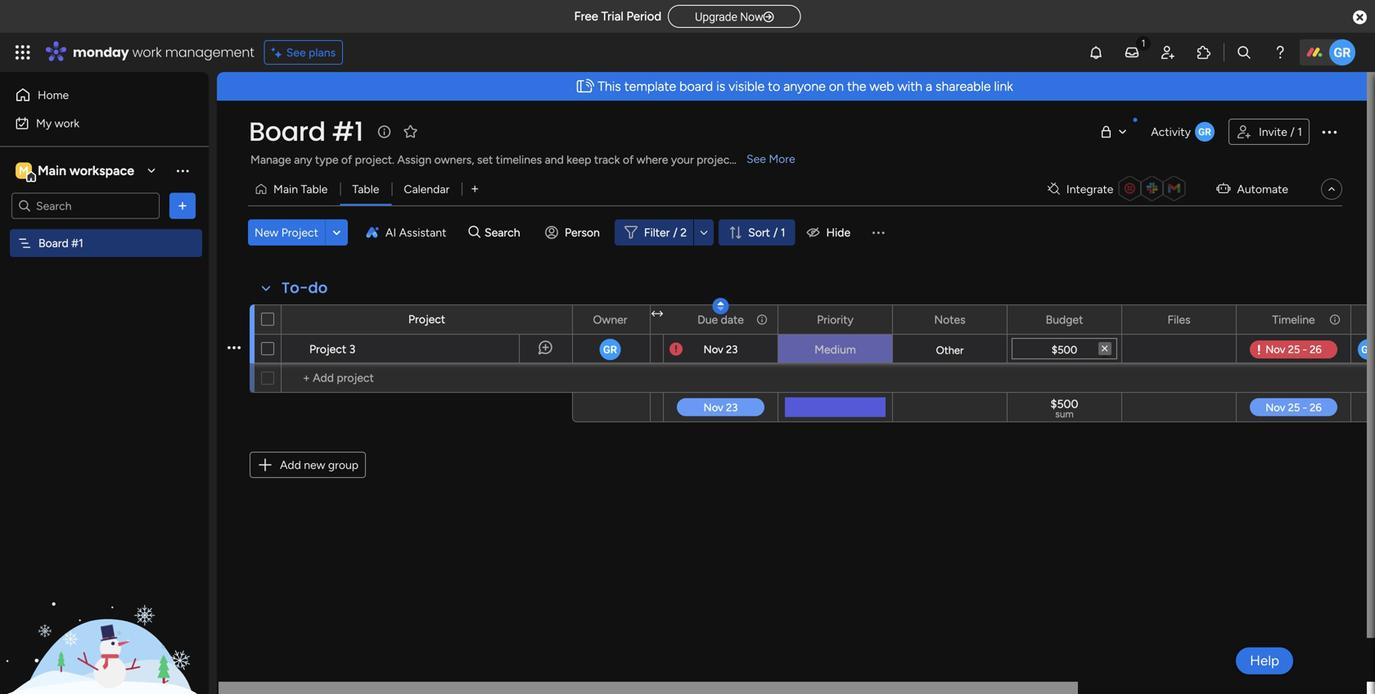 Task type: vqa. For each thing, say whether or not it's contained in the screenshot.
lifecycle to the right
no



Task type: describe. For each thing, give the bounding box(es) containing it.
notifications image
[[1088, 44, 1105, 61]]

this
[[598, 79, 621, 94]]

1 of from the left
[[341, 153, 352, 167]]

0 vertical spatial board
[[249, 113, 326, 150]]

activity
[[1152, 125, 1192, 139]]

track
[[594, 153, 620, 167]]

project inside button
[[282, 226, 318, 240]]

person
[[565, 226, 600, 240]]

project.
[[355, 153, 395, 167]]

budget
[[1046, 313, 1084, 327]]

/ for invite
[[1291, 125, 1295, 139]]

/ for sort
[[774, 226, 778, 240]]

with
[[898, 79, 923, 94]]

hide
[[827, 226, 851, 240]]

#1 inside list box
[[71, 236, 83, 250]]

now
[[741, 10, 764, 24]]

assistant
[[399, 226, 447, 240]]

dapulse rightstroke image
[[764, 11, 774, 23]]

options image right invite / 1
[[1320, 122, 1340, 142]]

To-do field
[[278, 278, 332, 299]]

my work button
[[10, 110, 176, 136]]

/ for filter
[[674, 226, 678, 240]]

see more
[[747, 152, 796, 166]]

workspace
[[70, 163, 134, 179]]

Notes field
[[931, 311, 970, 329]]

timelines
[[496, 153, 542, 167]]

manage any type of project. assign owners, set timelines and keep track of where your project stands.
[[251, 153, 773, 167]]

options image right date
[[755, 306, 767, 334]]

ai
[[386, 226, 397, 240]]

priority
[[817, 313, 854, 327]]

keep
[[567, 153, 592, 167]]

Budget field
[[1042, 311, 1088, 329]]

home
[[38, 88, 69, 102]]

ai assistant
[[386, 226, 447, 240]]

more
[[769, 152, 796, 166]]

add new group button
[[250, 452, 366, 478]]

0 vertical spatial #1
[[332, 113, 363, 150]]

upgrade
[[695, 10, 738, 24]]

invite members image
[[1161, 44, 1177, 61]]

free trial period
[[574, 9, 662, 24]]

integrate
[[1067, 182, 1114, 196]]

invite
[[1260, 125, 1288, 139]]

shareable
[[936, 79, 991, 94]]

v2 expand column image
[[652, 307, 663, 321]]

upgrade now link
[[668, 5, 801, 28]]

collapse board header image
[[1326, 183, 1339, 196]]

autopilot image
[[1217, 178, 1231, 199]]

new project button
[[248, 219, 325, 246]]

a
[[926, 79, 933, 94]]

due date
[[698, 313, 744, 327]]

2 table from the left
[[353, 182, 379, 196]]

greg robinson image
[[1330, 39, 1356, 66]]

person button
[[539, 219, 610, 246]]

hide button
[[801, 219, 861, 246]]

my
[[36, 116, 52, 130]]

project for project
[[409, 312, 446, 326]]

invite / 1
[[1260, 125, 1303, 139]]

new
[[304, 458, 326, 472]]

sort
[[749, 226, 771, 240]]

timeline
[[1273, 313, 1316, 327]]

period
[[627, 9, 662, 24]]

inbox image
[[1124, 44, 1141, 61]]

see plans button
[[264, 40, 343, 65]]

nov 23
[[704, 343, 738, 356]]

workspace image
[[16, 162, 32, 180]]

and
[[545, 153, 564, 167]]

3
[[349, 342, 356, 356]]

column information image for timeline
[[1329, 313, 1342, 326]]

plans
[[309, 45, 336, 59]]

project 3
[[310, 342, 356, 356]]

1 horizontal spatial options image
[[627, 306, 639, 334]]

group
[[328, 458, 359, 472]]

Timeline field
[[1269, 311, 1320, 329]]

lottie animation element
[[0, 529, 209, 695]]

on
[[830, 79, 844, 94]]

to-
[[282, 278, 308, 299]]

dapulse close image
[[1354, 9, 1368, 26]]

see for see more
[[747, 152, 766, 166]]

see for see plans
[[286, 45, 306, 59]]

board
[[680, 79, 714, 94]]

help image
[[1273, 44, 1289, 61]]

other
[[937, 344, 964, 357]]

1 for invite / 1
[[1298, 125, 1303, 139]]

dapulse integrations image
[[1048, 183, 1061, 195]]

filter
[[644, 226, 670, 240]]

to-do
[[282, 278, 328, 299]]

to
[[768, 79, 781, 94]]

home button
[[10, 82, 176, 108]]

select product image
[[15, 44, 31, 61]]

search everything image
[[1237, 44, 1253, 61]]

2 of from the left
[[623, 153, 634, 167]]



Task type: locate. For each thing, give the bounding box(es) containing it.
options image down workspace options image
[[174, 198, 191, 214]]

ai assistant button
[[359, 219, 453, 246]]

sort desc image
[[718, 301, 724, 312]]

main inside workspace selection element
[[38, 163, 66, 179]]

#1 up type
[[332, 113, 363, 150]]

1 horizontal spatial work
[[132, 43, 162, 61]]

main for main workspace
[[38, 163, 66, 179]]

m
[[19, 164, 29, 178]]

owner
[[593, 313, 628, 327]]

column information image
[[756, 313, 769, 326], [1329, 313, 1342, 326]]

new
[[255, 226, 279, 240]]

0 horizontal spatial table
[[301, 182, 328, 196]]

0 horizontal spatial column information image
[[756, 313, 769, 326]]

0 horizontal spatial main
[[38, 163, 66, 179]]

1 right invite
[[1298, 125, 1303, 139]]

1
[[1298, 125, 1303, 139], [781, 226, 786, 240]]

Board #1 field
[[245, 113, 367, 150]]

help button
[[1237, 648, 1294, 675]]

/
[[1291, 125, 1295, 139], [674, 226, 678, 240], [774, 226, 778, 240]]

your
[[671, 153, 694, 167]]

main for main table
[[274, 182, 298, 196]]

1 horizontal spatial board
[[249, 113, 326, 150]]

1 right sort
[[781, 226, 786, 240]]

nov
[[704, 343, 724, 356]]

1 horizontal spatial /
[[774, 226, 778, 240]]

table down any
[[301, 182, 328, 196]]

options image
[[1320, 122, 1340, 142], [174, 198, 191, 214], [755, 306, 767, 334], [1328, 306, 1340, 334]]

main table
[[274, 182, 328, 196]]

$500 sum
[[1051, 397, 1079, 420]]

work
[[132, 43, 162, 61], [55, 116, 80, 130]]

add new group
[[280, 458, 359, 472]]

0 horizontal spatial /
[[674, 226, 678, 240]]

main table button
[[248, 176, 340, 202]]

Owner field
[[589, 311, 632, 329]]

lottie animation image
[[0, 529, 209, 695]]

0 horizontal spatial board
[[38, 236, 69, 250]]

filter / 2
[[644, 226, 687, 240]]

1 table from the left
[[301, 182, 328, 196]]

1 vertical spatial #1
[[71, 236, 83, 250]]

1 vertical spatial see
[[747, 152, 766, 166]]

column information image for due date
[[756, 313, 769, 326]]

2 column information image from the left
[[1329, 313, 1342, 326]]

type
[[315, 153, 339, 167]]

work right my
[[55, 116, 80, 130]]

assign
[[398, 153, 432, 167]]

/ inside button
[[1291, 125, 1295, 139]]

options image
[[627, 306, 639, 334], [228, 329, 241, 368]]

trial
[[602, 9, 624, 24]]

link
[[995, 79, 1014, 94]]

workspace options image
[[174, 162, 191, 179]]

0 vertical spatial project
[[282, 226, 318, 240]]

$500 for $500
[[1052, 344, 1078, 357]]

owners,
[[435, 153, 475, 167]]

1 horizontal spatial board #1
[[249, 113, 363, 150]]

0 horizontal spatial see
[[286, 45, 306, 59]]

board up any
[[249, 113, 326, 150]]

project
[[282, 226, 318, 240], [409, 312, 446, 326], [310, 342, 347, 356]]

0 vertical spatial main
[[38, 163, 66, 179]]

monday work management
[[73, 43, 254, 61]]

Search in workspace field
[[34, 197, 137, 215]]

new project
[[255, 226, 318, 240]]

column information image right date
[[756, 313, 769, 326]]

1 for sort / 1
[[781, 226, 786, 240]]

project for project 3
[[310, 342, 347, 356]]

medium
[[815, 343, 857, 357]]

main down manage
[[274, 182, 298, 196]]

show board description image
[[375, 124, 394, 140]]

1 vertical spatial board #1
[[38, 236, 83, 250]]

table
[[301, 182, 328, 196], [353, 182, 379, 196]]

2 horizontal spatial /
[[1291, 125, 1295, 139]]

monday
[[73, 43, 129, 61]]

1 horizontal spatial table
[[353, 182, 379, 196]]

work inside button
[[55, 116, 80, 130]]

where
[[637, 153, 669, 167]]

2
[[681, 226, 687, 240]]

0 horizontal spatial 1
[[781, 226, 786, 240]]

angle down image
[[333, 226, 341, 239]]

the
[[848, 79, 867, 94]]

apps image
[[1197, 44, 1213, 61]]

manage
[[251, 153, 291, 167]]

board down search in workspace field
[[38, 236, 69, 250]]

main inside main table button
[[274, 182, 298, 196]]

due
[[698, 313, 718, 327]]

see more link
[[745, 151, 797, 167]]

v2 overdue deadline image
[[670, 342, 683, 357]]

1 inside button
[[1298, 125, 1303, 139]]

see
[[286, 45, 306, 59], [747, 152, 766, 166]]

help
[[1251, 653, 1280, 670]]

work right "monday"
[[132, 43, 162, 61]]

table button
[[340, 176, 392, 202]]

see plans
[[286, 45, 336, 59]]

+ Add project text field
[[290, 369, 565, 388]]

sort / 1
[[749, 226, 786, 240]]

board #1
[[249, 113, 363, 150], [38, 236, 83, 250]]

calendar
[[404, 182, 450, 196]]

/ right sort
[[774, 226, 778, 240]]

0 horizontal spatial work
[[55, 116, 80, 130]]

board #1 inside list box
[[38, 236, 83, 250]]

add view image
[[472, 183, 479, 195]]

ai logo image
[[366, 226, 379, 239]]

23
[[726, 343, 738, 356]]

stands.
[[737, 153, 773, 167]]

template
[[625, 79, 677, 94]]

1 horizontal spatial of
[[623, 153, 634, 167]]

0 horizontal spatial #1
[[71, 236, 83, 250]]

Due date field
[[694, 311, 748, 329]]

options image right timeline field
[[1328, 306, 1340, 334]]

1 horizontal spatial #1
[[332, 113, 363, 150]]

option
[[0, 228, 209, 232]]

arrow down image
[[695, 223, 714, 242]]

web
[[870, 79, 895, 94]]

v2 search image
[[469, 223, 481, 242]]

notes
[[935, 313, 966, 327]]

my work
[[36, 116, 80, 130]]

sum
[[1056, 408, 1074, 420]]

1 vertical spatial $500
[[1051, 397, 1079, 411]]

#1 down search in workspace field
[[71, 236, 83, 250]]

add
[[280, 458, 301, 472]]

main
[[38, 163, 66, 179], [274, 182, 298, 196]]

board #1 list box
[[0, 226, 209, 478]]

1 horizontal spatial column information image
[[1329, 313, 1342, 326]]

/ left 2
[[674, 226, 678, 240]]

1 horizontal spatial 1
[[1298, 125, 1303, 139]]

Search field
[[481, 221, 530, 244]]

project left 3
[[310, 342, 347, 356]]

of
[[341, 153, 352, 167], [623, 153, 634, 167]]

menu image
[[871, 224, 887, 241]]

1 column information image from the left
[[756, 313, 769, 326]]

1 vertical spatial 1
[[781, 226, 786, 240]]

1 image
[[1137, 34, 1151, 52]]

Files field
[[1164, 311, 1195, 329]]

table down project.
[[353, 182, 379, 196]]

0 vertical spatial see
[[286, 45, 306, 59]]

anyone
[[784, 79, 826, 94]]

upgrade now
[[695, 10, 764, 24]]

1 vertical spatial main
[[274, 182, 298, 196]]

0 vertical spatial board #1
[[249, 113, 363, 150]]

0 horizontal spatial options image
[[228, 329, 241, 368]]

work for monday
[[132, 43, 162, 61]]

main right workspace image
[[38, 163, 66, 179]]

management
[[165, 43, 254, 61]]

1 vertical spatial board
[[38, 236, 69, 250]]

animation image
[[571, 73, 598, 100]]

is
[[717, 79, 726, 94]]

see inside button
[[286, 45, 306, 59]]

project up + add project text box
[[409, 312, 446, 326]]

$500 for $500 sum
[[1051, 397, 1079, 411]]

0 vertical spatial $500
[[1052, 344, 1078, 357]]

0 horizontal spatial of
[[341, 153, 352, 167]]

project right "new"
[[282, 226, 318, 240]]

0 vertical spatial work
[[132, 43, 162, 61]]

Priority field
[[813, 311, 858, 329]]

of right the track
[[623, 153, 634, 167]]

0 horizontal spatial board #1
[[38, 236, 83, 250]]

0 vertical spatial 1
[[1298, 125, 1303, 139]]

board #1 down search in workspace field
[[38, 236, 83, 250]]

/ right invite
[[1291, 125, 1295, 139]]

calendar button
[[392, 176, 462, 202]]

board #1 up any
[[249, 113, 363, 150]]

1 vertical spatial work
[[55, 116, 80, 130]]

automate
[[1238, 182, 1289, 196]]

2 vertical spatial project
[[310, 342, 347, 356]]

visible
[[729, 79, 765, 94]]

$500
[[1052, 344, 1078, 357], [1051, 397, 1079, 411]]

free
[[574, 9, 599, 24]]

work for my
[[55, 116, 80, 130]]

main workspace
[[38, 163, 134, 179]]

files
[[1168, 313, 1191, 327]]

workspace selection element
[[16, 161, 137, 182]]

this template board is visible to anyone on the web with a shareable link
[[598, 79, 1014, 94]]

board inside list box
[[38, 236, 69, 250]]

invite / 1 button
[[1229, 119, 1310, 145]]

of right type
[[341, 153, 352, 167]]

1 vertical spatial project
[[409, 312, 446, 326]]

see left plans
[[286, 45, 306, 59]]

set
[[477, 153, 493, 167]]

add to favorites image
[[403, 123, 419, 140]]

activity button
[[1145, 119, 1223, 145]]

1 horizontal spatial see
[[747, 152, 766, 166]]

do
[[308, 278, 328, 299]]

1 horizontal spatial main
[[274, 182, 298, 196]]

column information image right timeline field
[[1329, 313, 1342, 326]]

see left more
[[747, 152, 766, 166]]

date
[[721, 313, 744, 327]]



